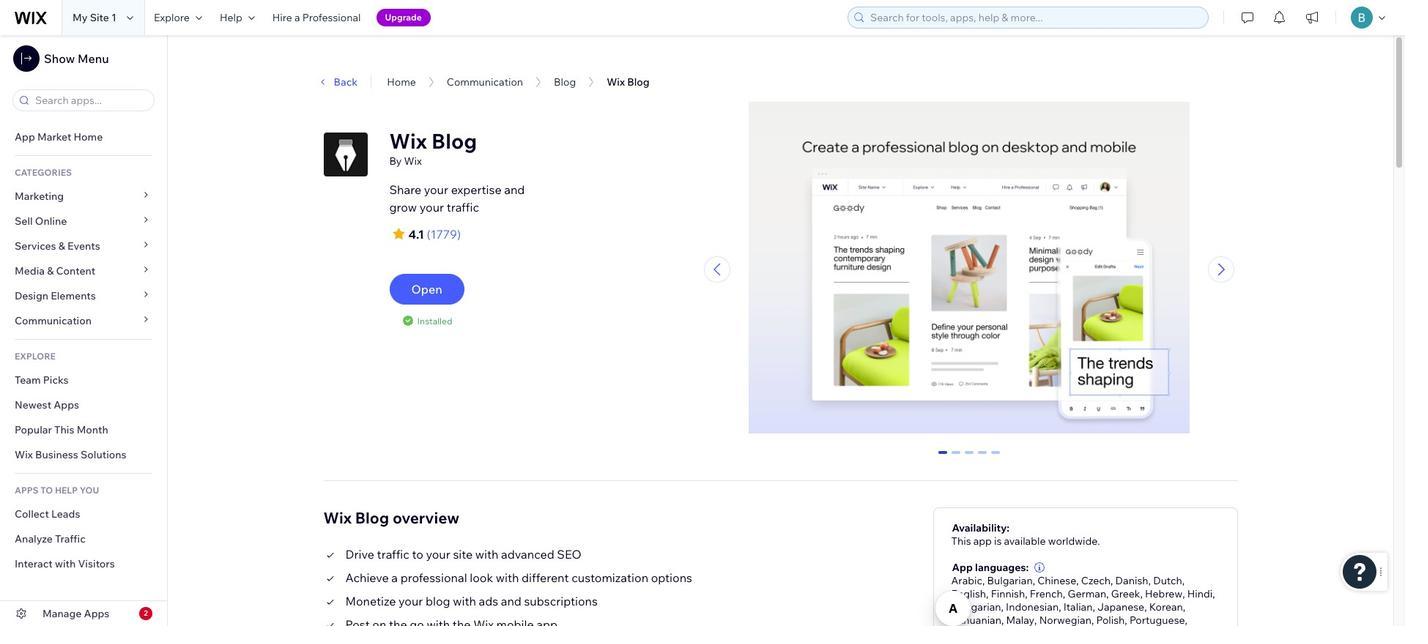 Task type: vqa. For each thing, say whether or not it's contained in the screenshot.
WIX related to Wix Blog By Wix
yes



Task type: locate. For each thing, give the bounding box(es) containing it.
1 vertical spatial communication
[[15, 314, 94, 328]]

1 vertical spatial communication link
[[0, 309, 167, 334]]

manage apps
[[43, 608, 109, 621]]

and
[[504, 183, 525, 197], [501, 594, 522, 609]]

traffic down expertise
[[447, 200, 479, 215]]

0 vertical spatial home
[[387, 75, 416, 89]]

1 vertical spatial and
[[501, 594, 522, 609]]

with right look
[[496, 571, 519, 585]]

app up english
[[953, 561, 973, 574]]

and right ads
[[501, 594, 522, 609]]

this inside sidebar element
[[54, 424, 74, 437]]

korean
[[1150, 601, 1184, 614]]

this for availability:
[[952, 535, 972, 548]]

1 vertical spatial app
[[953, 561, 973, 574]]

&
[[58, 240, 65, 253], [47, 265, 54, 278]]

ads
[[479, 594, 499, 609]]

your
[[424, 183, 449, 197], [420, 200, 444, 215], [426, 547, 451, 562], [399, 594, 423, 609]]

blog inside button
[[628, 75, 650, 89]]

finnish
[[991, 588, 1026, 601]]

1 right site
[[111, 11, 116, 24]]

hire a professional link
[[264, 0, 370, 35]]

communication link
[[447, 75, 523, 89], [0, 309, 167, 334]]

1 vertical spatial this
[[952, 535, 972, 548]]

apps up popular this month
[[54, 399, 79, 412]]

blog inside wix blog by wix
[[432, 128, 477, 154]]

0 vertical spatial app
[[15, 130, 35, 144]]

2
[[967, 451, 973, 464], [144, 609, 148, 619]]

1 vertical spatial home
[[74, 130, 103, 144]]

your up 4.1 ( 1779 )
[[420, 200, 444, 215]]

popular this month link
[[0, 418, 167, 443]]

& right media
[[47, 265, 54, 278]]

1 horizontal spatial a
[[392, 571, 398, 585]]

blog
[[554, 75, 576, 89], [628, 75, 650, 89], [432, 128, 477, 154], [355, 508, 389, 527]]

show
[[44, 51, 75, 66]]

0 horizontal spatial apps
[[54, 399, 79, 412]]

0 vertical spatial communication
[[447, 75, 523, 89]]

content
[[56, 265, 96, 278]]

a
[[295, 11, 300, 24], [392, 571, 398, 585]]

traffic left "to"
[[377, 547, 410, 562]]

traffic
[[55, 533, 86, 546]]

this inside "availability: this app is available worldwide."
[[952, 535, 972, 548]]

wix blog overview
[[324, 508, 460, 527]]

collect
[[15, 508, 49, 521]]

1 right 0
[[954, 451, 960, 464]]

0 1 2 3 4
[[941, 451, 999, 464]]

greek
[[1112, 588, 1141, 601]]

wix blog
[[607, 75, 650, 89]]

hire
[[272, 11, 292, 24]]

1 horizontal spatial 1
[[954, 451, 960, 464]]

1 horizontal spatial this
[[952, 535, 972, 548]]

manage
[[43, 608, 82, 621]]

this up wix business solutions
[[54, 424, 74, 437]]

team picks link
[[0, 368, 167, 393]]

1 vertical spatial 2
[[144, 609, 148, 619]]

upgrade button
[[376, 9, 431, 26]]

wix right blog link
[[607, 75, 625, 89]]

1 vertical spatial traffic
[[377, 547, 410, 562]]

0 vertical spatial 2
[[967, 451, 973, 464]]

wix blog by wix
[[390, 128, 477, 168]]

solutions
[[81, 449, 127, 462]]

0 vertical spatial apps
[[54, 399, 79, 412]]

interact with visitors
[[15, 558, 115, 571]]

subscriptions
[[524, 594, 598, 609]]

wix business solutions
[[15, 449, 127, 462]]

drive traffic to your site with advanced seo
[[346, 547, 582, 562]]

analyze
[[15, 533, 53, 546]]

0 vertical spatial and
[[504, 183, 525, 197]]

french
[[1030, 588, 1063, 601]]

available
[[1005, 535, 1046, 548]]

1 horizontal spatial apps
[[84, 608, 109, 621]]

design
[[15, 290, 48, 303]]

with right the site
[[476, 547, 499, 562]]

0 vertical spatial this
[[54, 424, 74, 437]]

apps inside newest apps link
[[54, 399, 79, 412]]

0 horizontal spatial communication
[[15, 314, 94, 328]]

& for content
[[47, 265, 54, 278]]

0 vertical spatial traffic
[[447, 200, 479, 215]]

my
[[73, 11, 88, 24]]

home right the back
[[387, 75, 416, 89]]

your right "to"
[[426, 547, 451, 562]]

to
[[40, 485, 53, 496]]

help button
[[211, 0, 264, 35]]

languages:
[[976, 561, 1029, 574]]

1 vertical spatial &
[[47, 265, 54, 278]]

0 horizontal spatial 2
[[144, 609, 148, 619]]

is
[[995, 535, 1002, 548]]

0 horizontal spatial &
[[47, 265, 54, 278]]

wix inside sidebar element
[[15, 449, 33, 462]]

2 right manage apps
[[144, 609, 148, 619]]

wix up by
[[390, 128, 427, 154]]

and right expertise
[[504, 183, 525, 197]]

wix business solutions link
[[0, 443, 167, 468]]

communication
[[447, 75, 523, 89], [15, 314, 94, 328]]

a right hire
[[295, 11, 300, 24]]

0 horizontal spatial 1
[[111, 11, 116, 24]]

wix right by
[[404, 155, 422, 168]]

blog for wix blog by wix
[[432, 128, 477, 154]]

with down traffic
[[55, 558, 76, 571]]

italian
[[1064, 601, 1093, 614]]

this left app
[[952, 535, 972, 548]]

different
[[522, 571, 569, 585]]

wix for wix blog overview
[[324, 508, 352, 527]]

1 horizontal spatial home
[[387, 75, 416, 89]]

1 vertical spatial apps
[[84, 608, 109, 621]]

0 vertical spatial 1
[[111, 11, 116, 24]]

app left market
[[15, 130, 35, 144]]

wix inside button
[[607, 75, 625, 89]]

home
[[387, 75, 416, 89], [74, 130, 103, 144]]

team picks
[[15, 374, 69, 387]]

Search for tools, apps, help & more... field
[[866, 7, 1204, 28]]

0 horizontal spatial home
[[74, 130, 103, 144]]

bulgarian
[[988, 574, 1033, 588]]

events
[[67, 240, 100, 253]]

app inside sidebar element
[[15, 130, 35, 144]]

availability:
[[953, 522, 1010, 535]]

hindi
[[1188, 588, 1213, 601]]

0 horizontal spatial a
[[295, 11, 300, 24]]

,
[[983, 574, 985, 588], [1033, 574, 1036, 588], [1077, 574, 1079, 588], [1111, 574, 1114, 588], [1149, 574, 1152, 588], [1183, 574, 1185, 588], [987, 588, 989, 601], [1026, 588, 1028, 601], [1063, 588, 1066, 601], [1107, 588, 1109, 601], [1141, 588, 1143, 601], [1183, 588, 1186, 601], [1213, 588, 1216, 601], [1002, 601, 1004, 614], [1059, 601, 1062, 614], [1093, 601, 1096, 614], [1145, 601, 1148, 614], [1184, 601, 1186, 614]]

app for app market home
[[15, 130, 35, 144]]

app for app languages:
[[953, 561, 973, 574]]

1 horizontal spatial app
[[953, 561, 973, 574]]

drive
[[346, 547, 375, 562]]

media & content link
[[0, 259, 167, 284]]

a right achieve
[[392, 571, 398, 585]]

0 horizontal spatial app
[[15, 130, 35, 144]]

wix
[[607, 75, 625, 89], [390, 128, 427, 154], [404, 155, 422, 168], [15, 449, 33, 462], [324, 508, 352, 527]]

2 left 3
[[967, 451, 973, 464]]

help
[[55, 485, 78, 496]]

app
[[15, 130, 35, 144], [953, 561, 973, 574]]

by
[[390, 155, 402, 168]]

apps right manage
[[84, 608, 109, 621]]

online
[[35, 215, 67, 228]]

availability: this app is available worldwide.
[[952, 522, 1101, 548]]

1 vertical spatial a
[[392, 571, 398, 585]]

1
[[111, 11, 116, 24], [954, 451, 960, 464]]

4
[[993, 451, 999, 464]]

1 horizontal spatial communication link
[[447, 75, 523, 89]]

wix down popular
[[15, 449, 33, 462]]

1 horizontal spatial traffic
[[447, 200, 479, 215]]

danish
[[1116, 574, 1149, 588]]

app
[[974, 535, 992, 548]]

english
[[952, 588, 987, 601]]

sell online
[[15, 215, 67, 228]]

achieve
[[346, 571, 389, 585]]

1 horizontal spatial 2
[[967, 451, 973, 464]]

sell
[[15, 215, 33, 228]]

0 horizontal spatial this
[[54, 424, 74, 437]]

home right market
[[74, 130, 103, 144]]

wix for wix blog by wix
[[390, 128, 427, 154]]

& left events
[[58, 240, 65, 253]]

1 vertical spatial 1
[[954, 451, 960, 464]]

elements
[[51, 290, 96, 303]]

wix up drive
[[324, 508, 352, 527]]

collect leads link
[[0, 502, 167, 527]]

1 horizontal spatial &
[[58, 240, 65, 253]]

0 vertical spatial &
[[58, 240, 65, 253]]

0 vertical spatial a
[[295, 11, 300, 24]]

achieve a professional look with different customization options
[[346, 571, 693, 585]]

& for events
[[58, 240, 65, 253]]

apps
[[54, 399, 79, 412], [84, 608, 109, 621]]

newest apps
[[15, 399, 79, 412]]



Task type: describe. For each thing, give the bounding box(es) containing it.
wix blog preview 0 image
[[749, 102, 1191, 437]]

back
[[334, 75, 358, 89]]

to
[[412, 547, 424, 562]]

your right share on the top of the page
[[424, 183, 449, 197]]

apps to help you
[[15, 485, 99, 496]]

chinese
[[1038, 574, 1077, 588]]

wix blog logo image
[[324, 133, 368, 177]]

options
[[651, 571, 693, 585]]

advanced
[[501, 547, 555, 562]]

0 vertical spatial communication link
[[447, 75, 523, 89]]

monetize your blog with ads and subscriptions
[[346, 594, 598, 609]]

sell online link
[[0, 209, 167, 234]]

upgrade
[[385, 12, 422, 23]]

this for popular
[[54, 424, 74, 437]]

0
[[941, 451, 947, 464]]

collect leads
[[15, 508, 80, 521]]

professional
[[401, 571, 467, 585]]

app market home link
[[0, 125, 167, 150]]

newest
[[15, 399, 51, 412]]

a for professional
[[295, 11, 300, 24]]

sidebar element
[[0, 35, 168, 627]]

look
[[470, 571, 493, 585]]

home link
[[387, 75, 416, 89]]

1779
[[431, 227, 457, 242]]

visitors
[[78, 558, 115, 571]]

hungarian
[[952, 601, 1002, 614]]

0 horizontal spatial traffic
[[377, 547, 410, 562]]

interact
[[15, 558, 53, 571]]

blog for wix blog
[[628, 75, 650, 89]]

seo
[[557, 547, 582, 562]]

services
[[15, 240, 56, 253]]

popular this month
[[15, 424, 108, 437]]

app market home
[[15, 130, 103, 144]]

menu
[[78, 51, 109, 66]]

wix for wix blog
[[607, 75, 625, 89]]

explore
[[15, 351, 56, 362]]

categories
[[15, 167, 72, 178]]

0 horizontal spatial communication link
[[0, 309, 167, 334]]

services & events
[[15, 240, 100, 253]]

2 inside sidebar element
[[144, 609, 148, 619]]

blog link
[[554, 75, 576, 89]]

a for professional
[[392, 571, 398, 585]]

4.1
[[409, 227, 424, 242]]

interact with visitors link
[[0, 552, 167, 577]]

month
[[77, 424, 108, 437]]

help
[[220, 11, 242, 24]]

design elements link
[[0, 284, 167, 309]]

4.1 ( 1779 )
[[409, 227, 461, 242]]

overview
[[393, 508, 460, 527]]

monetize
[[346, 594, 396, 609]]

with left ads
[[453, 594, 476, 609]]

home inside sidebar element
[[74, 130, 103, 144]]

picks
[[43, 374, 69, 387]]

3
[[980, 451, 986, 464]]

share your expertise and grow your traffic
[[390, 183, 525, 215]]

site
[[90, 11, 109, 24]]

team
[[15, 374, 41, 387]]

german
[[1068, 588, 1107, 601]]

traffic inside share your expertise and grow your traffic
[[447, 200, 479, 215]]

worldwide.
[[1049, 535, 1101, 548]]

media
[[15, 265, 45, 278]]

apps for manage apps
[[84, 608, 109, 621]]

indonesian
[[1006, 601, 1059, 614]]

marketing link
[[0, 184, 167, 209]]

)
[[457, 227, 461, 242]]

back button
[[316, 75, 358, 89]]

analyze traffic link
[[0, 527, 167, 552]]

blog
[[426, 594, 451, 609]]

communication inside sidebar element
[[15, 314, 94, 328]]

wix for wix business solutions
[[15, 449, 33, 462]]

and inside share your expertise and grow your traffic
[[504, 183, 525, 197]]

you
[[80, 485, 99, 496]]

apps for newest apps
[[54, 399, 79, 412]]

Search apps... field
[[31, 90, 150, 111]]

open
[[412, 282, 442, 297]]

blog for wix blog overview
[[355, 508, 389, 527]]

popular
[[15, 424, 52, 437]]

market
[[37, 130, 71, 144]]

app languages:
[[953, 561, 1029, 574]]

leads
[[51, 508, 80, 521]]

(
[[427, 227, 431, 242]]

share
[[390, 183, 422, 197]]

marketing
[[15, 190, 64, 203]]

business
[[35, 449, 78, 462]]

1 horizontal spatial communication
[[447, 75, 523, 89]]

with inside sidebar element
[[55, 558, 76, 571]]

media & content
[[15, 265, 96, 278]]

my site 1
[[73, 11, 116, 24]]

apps
[[15, 485, 38, 496]]

your left the blog
[[399, 594, 423, 609]]



